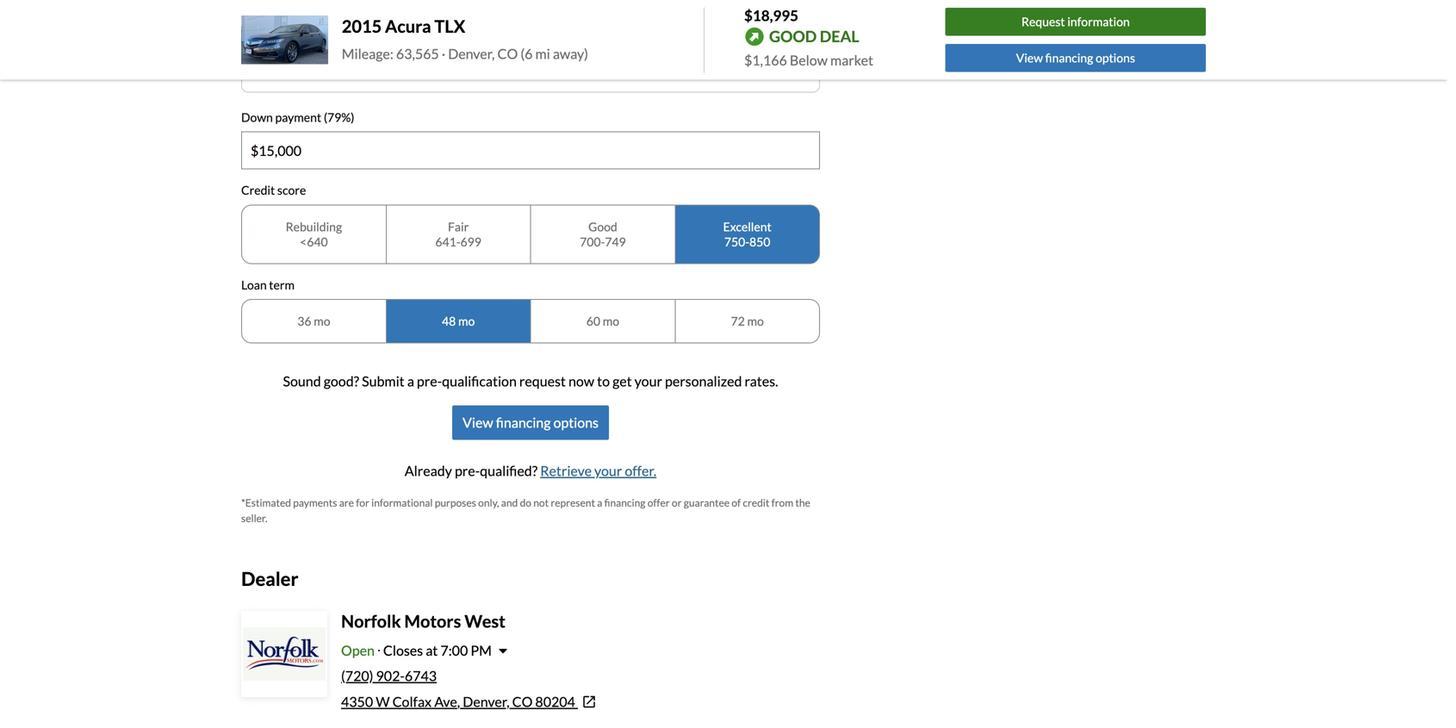 Task type: locate. For each thing, give the bounding box(es) containing it.
norfolk motors west
[[341, 611, 506, 632]]

0 vertical spatial a
[[407, 373, 414, 390]]

view financing options button down "sound good? submit a pre-qualification request now to get your personalized rates."
[[452, 406, 609, 440]]

options
[[1096, 50, 1136, 65], [554, 414, 599, 431]]

excellent 750-850
[[723, 219, 772, 249]]

1 horizontal spatial view financing options button
[[946, 44, 1206, 72]]

options down information
[[1096, 50, 1136, 65]]

loan
[[241, 277, 267, 292]]

at
[[426, 642, 438, 659]]

open closes at 7:00 pm
[[341, 642, 492, 659]]

financing for the top view financing options button
[[1046, 50, 1094, 65]]

qualified?
[[480, 462, 538, 479]]

closes
[[383, 642, 423, 659]]

good
[[589, 219, 618, 234]]

1 vertical spatial view financing options button
[[452, 406, 609, 440]]

your right get
[[635, 373, 663, 390]]

0 vertical spatial view financing options
[[1016, 50, 1136, 65]]

6743
[[405, 667, 437, 684]]

options for the top view financing options button
[[1096, 50, 1136, 65]]

credit
[[241, 183, 275, 197]]

4 mo from the left
[[747, 314, 764, 328]]

1 vertical spatial financing
[[496, 414, 551, 431]]

norfolk motors west image
[[243, 613, 326, 695]]

902-
[[376, 667, 405, 684]]

down
[[241, 110, 273, 124]]

co
[[498, 45, 518, 62]]

your
[[635, 373, 663, 390], [595, 462, 622, 479]]

denver,
[[448, 45, 495, 62]]

west
[[465, 611, 506, 632]]

1 horizontal spatial your
[[635, 373, 663, 390]]

*estimated
[[241, 496, 291, 509]]

1 vertical spatial of
[[732, 496, 741, 509]]

term
[[269, 277, 295, 292]]

mi
[[536, 45, 550, 62]]

seller.
[[241, 512, 268, 524]]

view financing options for the top view financing options button
[[1016, 50, 1136, 65]]

2 mo from the left
[[458, 314, 475, 328]]

mo for 72 mo
[[747, 314, 764, 328]]

0 horizontal spatial your
[[595, 462, 622, 479]]

view financing options button down request information button
[[946, 44, 1206, 72]]

away)
[[553, 45, 588, 62]]

750-
[[725, 234, 750, 249]]

norfolk motors west link
[[341, 611, 506, 632]]

(79%)
[[324, 110, 355, 124]]

0 vertical spatial view
[[1016, 50, 1043, 65]]

0 horizontal spatial financing
[[496, 414, 551, 431]]

your left offer.
[[595, 462, 622, 479]]

financing for leftmost view financing options button
[[496, 414, 551, 431]]

view financing options down "sound good? submit a pre-qualification request now to get your personalized rates."
[[463, 414, 599, 431]]

financing down "sound good? submit a pre-qualification request now to get your personalized rates."
[[496, 414, 551, 431]]

view financing options for leftmost view financing options button
[[463, 414, 599, 431]]

financing
[[1046, 50, 1094, 65], [496, 414, 551, 431], [605, 496, 646, 509]]

0 vertical spatial options
[[1096, 50, 1136, 65]]

1 horizontal spatial a
[[597, 496, 603, 509]]

a right represent
[[597, 496, 603, 509]]

48
[[442, 314, 456, 328]]

1 mo from the left
[[314, 314, 330, 328]]

apr
[[490, 45, 516, 62]]

only,
[[478, 496, 499, 509]]

mo right 36
[[314, 314, 330, 328]]

of left credit
[[732, 496, 741, 509]]

1 vertical spatial view financing options
[[463, 414, 599, 431]]

0 vertical spatial financing
[[1046, 50, 1094, 65]]

1 horizontal spatial financing
[[605, 496, 646, 509]]

0 horizontal spatial pre-
[[417, 373, 442, 390]]

a right 'submit'
[[407, 373, 414, 390]]

2 vertical spatial financing
[[605, 496, 646, 509]]

pre- right 'submit'
[[417, 373, 442, 390]]

0 horizontal spatial options
[[554, 414, 599, 431]]

view down qualification
[[463, 414, 493, 431]]

already
[[405, 462, 452, 479]]

1 horizontal spatial pre-
[[455, 462, 480, 479]]

1 vertical spatial a
[[597, 496, 603, 509]]

payments
[[293, 496, 337, 509]]

purposes
[[435, 496, 476, 509]]

1 vertical spatial pre-
[[455, 462, 480, 479]]

pre- up purposes
[[455, 462, 480, 479]]

mo right the '48'
[[458, 314, 475, 328]]

view financing options
[[1016, 50, 1136, 65], [463, 414, 599, 431]]

financing left offer
[[605, 496, 646, 509]]

informational
[[371, 496, 433, 509]]

36 mo
[[298, 314, 330, 328]]

view down request
[[1016, 50, 1043, 65]]

mo right 60
[[603, 314, 620, 328]]

from
[[772, 496, 794, 509]]

1 horizontal spatial of
[[732, 496, 741, 509]]

view financing options down request information button
[[1016, 50, 1136, 65]]

rebuilding
[[286, 219, 342, 234]]

1 vertical spatial your
[[595, 462, 622, 479]]

1 horizontal spatial options
[[1096, 50, 1136, 65]]

acura
[[385, 16, 431, 36]]

personalized
[[665, 373, 742, 390]]

credit
[[743, 496, 770, 509]]

0 horizontal spatial a
[[407, 373, 414, 390]]

0 horizontal spatial view financing options
[[463, 414, 599, 431]]

or
[[672, 496, 682, 509]]

view
[[1016, 50, 1043, 65], [463, 414, 493, 431]]

of
[[519, 45, 531, 62], [732, 496, 741, 509]]

already pre-qualified? retrieve your offer.
[[405, 462, 657, 479]]

3 mo from the left
[[603, 314, 620, 328]]

72 mo
[[731, 314, 764, 328]]

60
[[587, 314, 601, 328]]

mo for 36 mo
[[314, 314, 330, 328]]

represent
[[551, 496, 595, 509]]

of right co
[[519, 45, 531, 62]]

loan term
[[241, 277, 295, 292]]

sound
[[283, 373, 321, 390]]

1 horizontal spatial view financing options
[[1016, 50, 1136, 65]]

36
[[298, 314, 311, 328]]

rebuilding <640
[[286, 219, 342, 249]]

financing down request information button
[[1046, 50, 1094, 65]]

0 vertical spatial your
[[635, 373, 663, 390]]

pre-
[[417, 373, 442, 390], [455, 462, 480, 479]]

0 vertical spatial of
[[519, 45, 531, 62]]

mo right 72
[[747, 314, 764, 328]]

request
[[520, 373, 566, 390]]

2 horizontal spatial financing
[[1046, 50, 1094, 65]]

a
[[407, 373, 414, 390], [597, 496, 603, 509]]

Down payment (79%) text field
[[242, 132, 819, 169]]

1 vertical spatial view
[[463, 414, 493, 431]]

view financing options button
[[946, 44, 1206, 72], [452, 406, 609, 440]]

(720) 902-6743
[[341, 667, 437, 684]]

1 vertical spatial options
[[554, 414, 599, 431]]

0 horizontal spatial of
[[519, 45, 531, 62]]

tlx
[[435, 16, 465, 36]]

options down "now" at the left bottom
[[554, 414, 599, 431]]

the
[[796, 496, 811, 509]]

now
[[569, 373, 595, 390]]

request information button
[[946, 8, 1206, 36]]

0 horizontal spatial view
[[463, 414, 493, 431]]

*estimated payments are for informational purposes only, and do not represent a financing offer or guarantee of credit from the seller.
[[241, 496, 811, 524]]

credit score
[[241, 183, 306, 197]]



Task type: describe. For each thing, give the bounding box(es) containing it.
48 mo
[[442, 314, 475, 328]]

good deal
[[769, 27, 860, 46]]

do
[[520, 496, 532, 509]]

(720) 902-6743 link
[[341, 667, 437, 684]]

request information
[[1022, 14, 1130, 29]]

$1,166
[[744, 52, 787, 69]]

9.69%
[[534, 45, 572, 62]]

72
[[731, 314, 745, 328]]

are
[[339, 496, 354, 509]]

641-
[[435, 234, 461, 249]]

retrieve your offer. link
[[540, 462, 657, 479]]

0 vertical spatial view financing options button
[[946, 44, 1206, 72]]

good?
[[324, 373, 359, 390]]

norfolk
[[341, 611, 401, 632]]

and
[[501, 496, 518, 509]]

(720)
[[341, 667, 373, 684]]

2015
[[342, 16, 382, 36]]

rates.
[[745, 373, 778, 390]]

mo for 48 mo
[[458, 314, 475, 328]]

payment
[[275, 110, 322, 124]]

get
[[613, 373, 632, 390]]

apr of 9.69%
[[490, 45, 572, 62]]

0 horizontal spatial view financing options button
[[452, 406, 609, 440]]

motors
[[404, 611, 461, 632]]

offer
[[648, 496, 670, 509]]

retrieve
[[540, 462, 592, 479]]

financing inside *estimated payments are for informational purposes only, and do not represent a financing offer or guarantee of credit from the seller.
[[605, 496, 646, 509]]

dealer
[[241, 568, 299, 590]]

749
[[605, 234, 626, 249]]

deal
[[820, 27, 860, 46]]

7:00
[[441, 642, 468, 659]]

a inside *estimated payments are for informational purposes only, and do not represent a financing offer or guarantee of credit from the seller.
[[597, 496, 603, 509]]

offer.
[[625, 462, 657, 479]]

<640
[[300, 234, 328, 249]]

request
[[1022, 14, 1065, 29]]

63,565
[[396, 45, 439, 62]]

caret down image
[[499, 644, 507, 657]]

for
[[356, 496, 369, 509]]

700-
[[580, 234, 605, 249]]

qualification
[[442, 373, 517, 390]]

information
[[1068, 14, 1130, 29]]

850
[[750, 234, 771, 249]]

0 vertical spatial pre-
[[417, 373, 442, 390]]

good
[[769, 27, 817, 46]]

2015 acura tlx image
[[241, 16, 328, 64]]

·
[[442, 45, 446, 62]]

60 mo
[[587, 314, 620, 328]]

2015 acura tlx mileage: 63,565 · denver, co (6 mi away)
[[342, 16, 588, 62]]

fair 641-699
[[435, 219, 482, 249]]

mo for 60 mo
[[603, 314, 620, 328]]

below
[[790, 52, 828, 69]]

submit
[[362, 373, 405, 390]]

(6
[[521, 45, 533, 62]]

options for leftmost view financing options button
[[554, 414, 599, 431]]

to
[[597, 373, 610, 390]]

mileage:
[[342, 45, 394, 62]]

market
[[831, 52, 874, 69]]

699
[[461, 234, 482, 249]]

pm
[[471, 642, 492, 659]]

of inside *estimated payments are for informational purposes only, and do not represent a financing offer or guarantee of credit from the seller.
[[732, 496, 741, 509]]

sound good? submit a pre-qualification request now to get your personalized rates.
[[283, 373, 778, 390]]

1 horizontal spatial view
[[1016, 50, 1043, 65]]

open
[[341, 642, 375, 659]]

fair
[[448, 219, 469, 234]]

excellent
[[723, 219, 772, 234]]

down payment (79%)
[[241, 110, 355, 124]]

guarantee
[[684, 496, 730, 509]]

not
[[534, 496, 549, 509]]

$18,995
[[744, 6, 799, 24]]



Task type: vqa. For each thing, say whether or not it's contained in the screenshot.
Request Information button
yes



